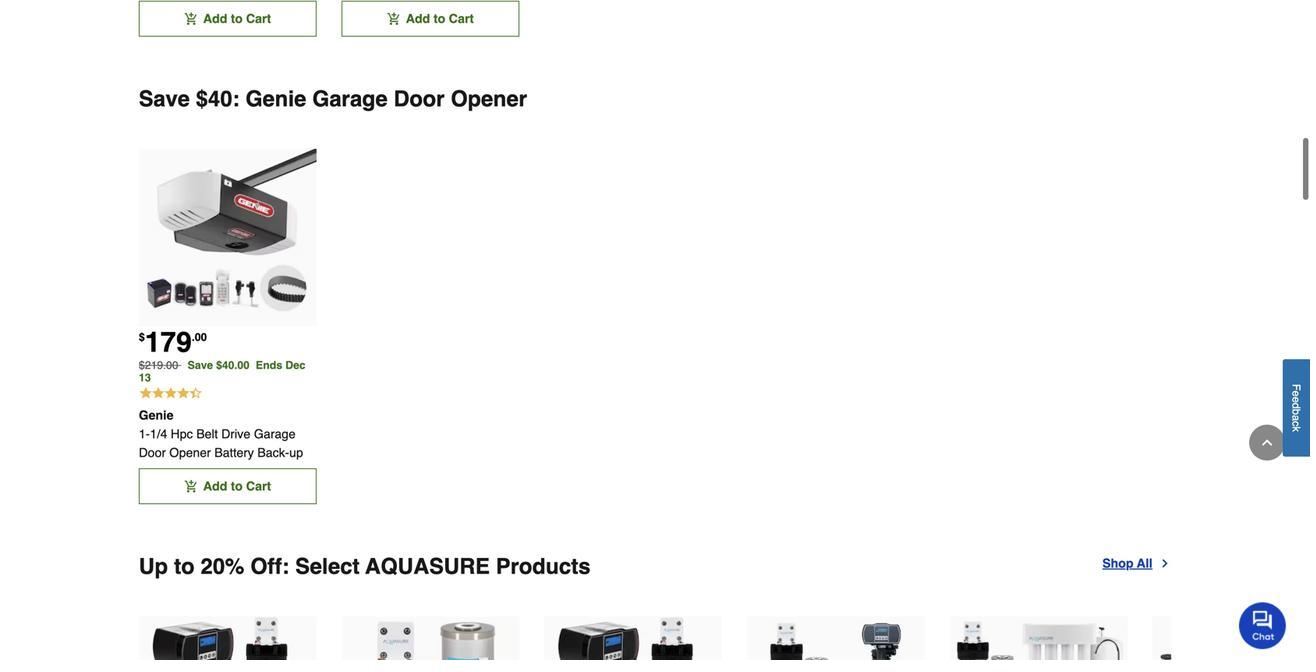 Task type: vqa. For each thing, say whether or not it's contained in the screenshot.
Wallpaper within the WARNER TEXTURES WARNER TEXTURES X 60.8-SQ FT LIGHT GREY VINYL TEXTURED ABSTRACT 3D UNPASTED WALLPAPER
no



Task type: describe. For each thing, give the bounding box(es) containing it.
shop all
[[1103, 557, 1153, 571]]

cart add image
[[184, 481, 197, 493]]

1 horizontal spatial genie
[[246, 87, 306, 112]]

$
[[139, 331, 145, 343]]

shop all link
[[1103, 555, 1172, 574]]

1 harmony 64000-grain water softener system image from the left
[[545, 617, 722, 661]]

1-1/4 hpc belt drive garage door opener battery back-up image
[[139, 149, 317, 327]]

genie 1-1/4 hpc belt drive garage door opener battery back-up
[[139, 409, 303, 460]]

battery
[[215, 446, 254, 460]]

k
[[1291, 427, 1303, 433]]

$40:
[[196, 87, 240, 112]]

dec
[[286, 359, 306, 372]]

genie inside the genie 1-1/4 hpc belt drive garage door opener battery back-up
[[139, 409, 174, 423]]

a
[[1291, 416, 1303, 422]]

signature 64000-grain water softener system image
[[1153, 617, 1311, 661]]

13
[[139, 372, 151, 384]]

1 harmony 48000-grain water softener system image from the left
[[139, 617, 317, 661]]

c
[[1291, 422, 1303, 427]]

off:
[[251, 555, 289, 580]]

all
[[1137, 557, 1153, 571]]

ends
[[256, 359, 286, 372]]

shop
[[1103, 557, 1134, 571]]

1/4
[[150, 427, 167, 442]]

save for save $40: genie garage door opener
[[139, 87, 190, 112]]

$219.00
[[139, 359, 178, 372]]

2 e from the top
[[1291, 397, 1303, 403]]

up
[[289, 446, 303, 460]]

1 horizontal spatial door
[[394, 87, 445, 112]]

d
[[1291, 403, 1303, 409]]

products
[[496, 555, 591, 580]]

1-
[[139, 427, 150, 442]]

chat invite button image
[[1240, 602, 1287, 650]]

f e e d b a c k
[[1291, 385, 1303, 433]]

save $40: genie garage door opener
[[139, 87, 527, 112]]



Task type: locate. For each thing, give the bounding box(es) containing it.
save
[[139, 87, 190, 112], [188, 359, 213, 372]]

up to 20% off: select aquasure products
[[139, 555, 591, 580]]

cart
[[246, 11, 271, 26], [449, 11, 474, 26], [246, 480, 271, 494]]

0 vertical spatial garage
[[313, 87, 388, 112]]

0 horizontal spatial opener
[[169, 446, 211, 460]]

f e e d b a c k button
[[1283, 360, 1311, 457]]

garage
[[313, 87, 388, 112], [254, 427, 296, 442]]

00
[[195, 331, 207, 343]]

chevron up image
[[1260, 435, 1276, 451]]

fortitude v2 single-stage 12-gpm gac whole house water filtration system image
[[342, 617, 520, 661]]

cart for 1st cart add icon
[[246, 11, 271, 26]]

2 harmony 48000-grain water softener system image from the left
[[747, 617, 925, 661]]

e
[[1291, 391, 1303, 397], [1291, 397, 1303, 403]]

0 vertical spatial genie
[[246, 87, 306, 112]]

1 horizontal spatial harmony 64000-grain water softener system image
[[950, 617, 1128, 661]]

0 horizontal spatial genie
[[139, 409, 174, 423]]

20%
[[201, 555, 244, 580]]

1 horizontal spatial harmony 48000-grain water softener system image
[[747, 617, 925, 661]]

door
[[394, 87, 445, 112], [139, 446, 166, 460]]

to
[[231, 11, 243, 26], [434, 11, 446, 26], [231, 480, 243, 494], [174, 555, 195, 580]]

0 vertical spatial save
[[139, 87, 190, 112]]

cart for cart add image
[[246, 480, 271, 494]]

add
[[203, 11, 227, 26], [406, 11, 430, 26], [203, 480, 227, 494]]

genie right $40:
[[246, 87, 306, 112]]

save left $40:
[[139, 87, 190, 112]]

cart for second cart add icon
[[449, 11, 474, 26]]

add to cart
[[203, 11, 271, 26], [406, 11, 474, 26], [203, 480, 271, 494]]

1 cart add image from the left
[[184, 13, 197, 25]]

0 horizontal spatial cart add image
[[184, 13, 197, 25]]

1 vertical spatial door
[[139, 446, 166, 460]]

back-
[[258, 446, 289, 460]]

2 cart add image from the left
[[387, 13, 400, 25]]

aquasure
[[365, 555, 490, 580]]

2 harmony 64000-grain water softener system image from the left
[[950, 617, 1128, 661]]

cart add image
[[184, 13, 197, 25], [387, 13, 400, 25]]

f
[[1291, 385, 1303, 391]]

drive
[[221, 427, 251, 442]]

chevron right image
[[1159, 558, 1172, 570]]

up
[[139, 555, 168, 580]]

add to cart button
[[139, 1, 317, 37], [342, 1, 520, 37], [139, 469, 317, 505]]

0 horizontal spatial door
[[139, 446, 166, 460]]

belt
[[196, 427, 218, 442]]

door inside the genie 1-1/4 hpc belt drive garage door opener battery back-up
[[139, 446, 166, 460]]

scroll to top element
[[1250, 425, 1286, 461]]

b
[[1291, 409, 1303, 416]]

e up b
[[1291, 397, 1303, 403]]

$ 179 . 00
[[139, 327, 207, 359]]

dec 13
[[139, 359, 306, 384]]

0 horizontal spatial harmony 64000-grain water softener system image
[[545, 617, 722, 661]]

save $40.00
[[188, 359, 250, 372]]

genie up 1/4
[[139, 409, 174, 423]]

0 horizontal spatial garage
[[254, 427, 296, 442]]

save for save $40.00
[[188, 359, 213, 372]]

$40.00
[[216, 359, 250, 372]]

save down 00
[[188, 359, 213, 372]]

1 horizontal spatial opener
[[451, 87, 527, 112]]

hpc
[[171, 427, 193, 442]]

e up "d"
[[1291, 391, 1303, 397]]

opener
[[451, 87, 527, 112], [169, 446, 211, 460]]

.
[[192, 331, 195, 343]]

harmony 64000-grain water softener system image
[[545, 617, 722, 661], [950, 617, 1128, 661]]

1 e from the top
[[1291, 391, 1303, 397]]

1 vertical spatial opener
[[169, 446, 211, 460]]

179
[[145, 327, 192, 359]]

1 horizontal spatial garage
[[313, 87, 388, 112]]

0 horizontal spatial harmony 48000-grain water softener system image
[[139, 617, 317, 661]]

harmony 48000-grain water softener system image
[[139, 617, 317, 661], [747, 617, 925, 661]]

garage inside the genie 1-1/4 hpc belt drive garage door opener battery back-up
[[254, 427, 296, 442]]

1 vertical spatial garage
[[254, 427, 296, 442]]

select
[[295, 555, 360, 580]]

1 horizontal spatial cart add image
[[387, 13, 400, 25]]

0 vertical spatial door
[[394, 87, 445, 112]]

opener inside the genie 1-1/4 hpc belt drive garage door opener battery back-up
[[169, 446, 211, 460]]

genie
[[246, 87, 306, 112], [139, 409, 174, 423]]

0 vertical spatial opener
[[451, 87, 527, 112]]

1 vertical spatial save
[[188, 359, 213, 372]]

1 vertical spatial genie
[[139, 409, 174, 423]]



